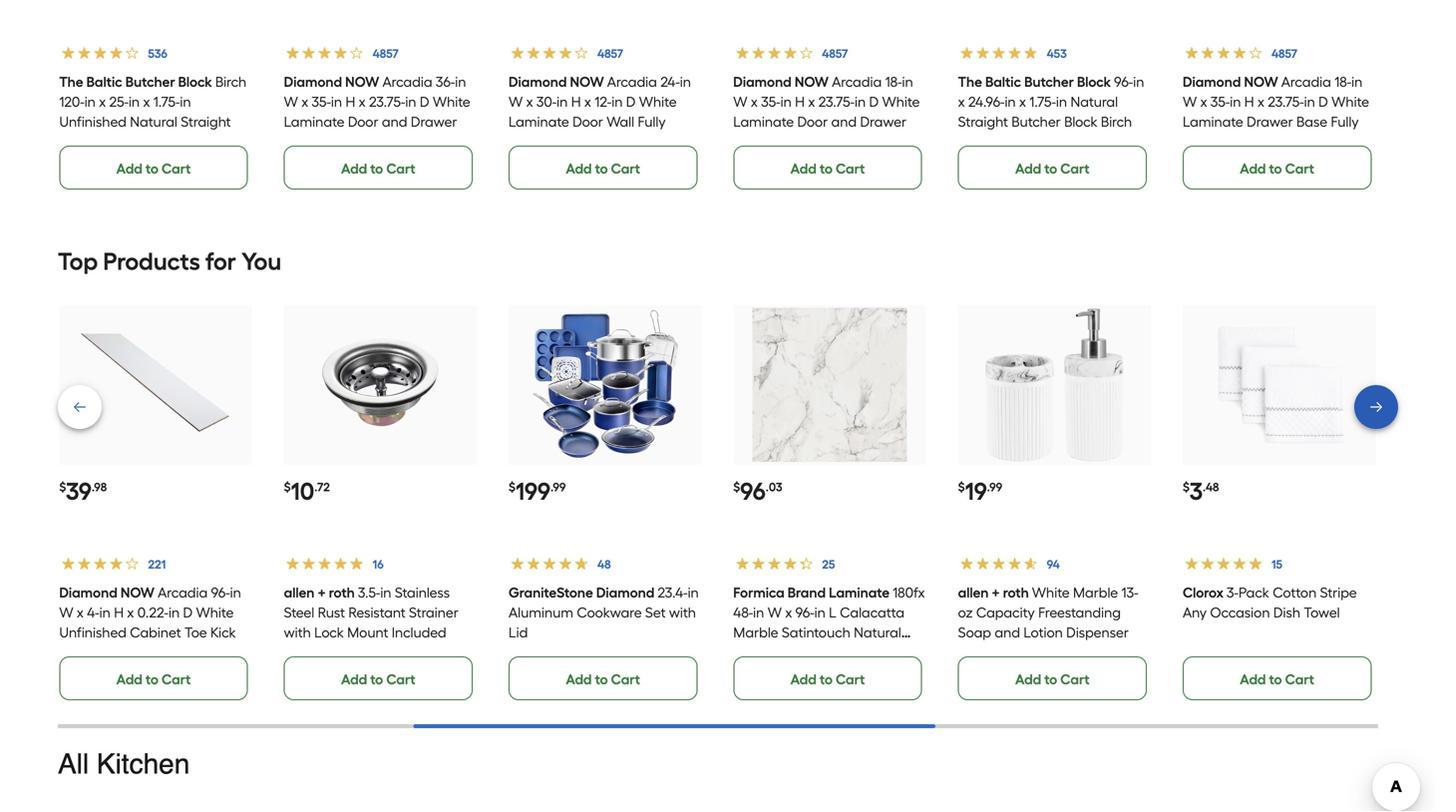 Task type: locate. For each thing, give the bounding box(es) containing it.
now for arcadia 18-in w x 35-in h x 23.75-in d white laminate drawer base fully assembled cabinet (recessed panel shaker door style)
[[1245, 73, 1279, 90]]

the baltic butcher block up 25-
[[59, 73, 212, 90]]

add to cart link for 4th list item from left
[[734, 146, 923, 189]]

add inside 19 list item
[[1016, 671, 1042, 688]]

$ inside $ 199 .99
[[509, 480, 516, 494]]

2 drawer from the left
[[861, 113, 907, 130]]

with inside the 23.4-in aluminum cookware set with lid
[[669, 604, 696, 621]]

add to cart for add to cart link associated with sixth list item from the right
[[116, 160, 191, 177]]

drawer for 36-
[[411, 113, 457, 130]]

+ up the capacity
[[992, 584, 1001, 601]]

now
[[345, 73, 380, 90], [570, 73, 604, 90], [795, 73, 829, 90], [1245, 73, 1279, 90], [121, 584, 155, 601]]

2 horizontal spatial and
[[995, 624, 1021, 641]]

laminate inside arcadia 24-in w x 30-in h x 12-in d white laminate door wall fully assembled cabinet (recessed panel shaker door style)
[[509, 113, 570, 130]]

0 horizontal spatial the
[[59, 73, 83, 90]]

top
[[58, 247, 98, 276]]

h for arcadia 36-in w x 35-in h x 23.75-in d white laminate door and drawer base fully assembled cabinet (recessed panel shaker door style)
[[346, 93, 356, 110]]

23.75- inside arcadia 18-in w x 35-in h x 23.75-in d white laminate door and drawer base fully assembled cabinet (recessed panel shaker door style)
[[819, 93, 855, 110]]

add to cart link for 19 list item
[[959, 657, 1148, 700]]

natural inside 96-in x 24.96-in x 1.75-in natural straight butcher block birch countertop
[[1071, 93, 1119, 110]]

add to cart inside 39 list item
[[116, 671, 191, 688]]

2 vertical spatial 96-
[[796, 604, 815, 621]]

arcadia 18-in w x 35-in h x 23.75-in d white laminate drawer base fully assembled cabinet (recessed panel shaker door style)
[[1183, 73, 1375, 170]]

1 horizontal spatial baltic
[[986, 73, 1022, 90]]

sheet
[[734, 664, 770, 681]]

cart for 4th list item from left
[[836, 160, 865, 177]]

1 horizontal spatial 23.75-
[[819, 93, 855, 110]]

.99 for 199
[[551, 480, 566, 494]]

1 horizontal spatial 18-
[[1335, 73, 1352, 90]]

add to cart for add to cart link within the the 199 list item
[[566, 671, 641, 688]]

countertop
[[959, 133, 1032, 150], [59, 153, 132, 170]]

1 horizontal spatial allen
[[959, 584, 989, 601]]

add to cart for add to cart link associated with 4th list item from right
[[566, 160, 641, 177]]

.98
[[92, 480, 107, 494]]

48-
[[734, 604, 754, 621]]

the baltic butcher block for 1.75-
[[959, 73, 1112, 90]]

3 23.75- from the left
[[1269, 93, 1305, 110]]

w for arcadia 18-in w x 35-in h x 23.75-in d white laminate door and drawer base fully assembled cabinet (recessed panel shaker door style)
[[734, 93, 748, 110]]

add to cart for add to cart link in the 10 list item
[[341, 671, 416, 688]]

0 horizontal spatial roth
[[329, 584, 355, 601]]

1 horizontal spatial base
[[734, 133, 765, 150]]

0 horizontal spatial allen + roth
[[284, 584, 355, 601]]

h inside "arcadia 18-in w x 35-in h x 23.75-in d white laminate drawer base fully assembled cabinet (recessed panel shaker door style)"
[[1245, 93, 1255, 110]]

2 35- from the left
[[762, 93, 781, 110]]

18-
[[886, 73, 903, 90], [1335, 73, 1352, 90]]

brand
[[788, 584, 826, 601]]

1 horizontal spatial 96-
[[796, 604, 815, 621]]

w inside arcadia 18-in w x 35-in h x 23.75-in d white laminate door and drawer base fully assembled cabinet (recessed panel shaker door style)
[[734, 93, 748, 110]]

1 panel from the left
[[351, 153, 386, 170]]

fully
[[638, 113, 666, 130], [1332, 113, 1360, 130], [318, 133, 346, 150], [768, 133, 796, 150]]

1 vertical spatial 96-
[[211, 584, 230, 601]]

allen up oz
[[959, 584, 989, 601]]

now inside 39 list item
[[121, 584, 155, 601]]

allen for 19
[[959, 584, 989, 601]]

1 unfinished from the top
[[59, 113, 127, 130]]

allen inside 10 list item
[[284, 584, 315, 601]]

w inside 180fx 48-in w x 96-in l calacatta marble satintouch natural stone-look kitchen laminate sheet
[[768, 604, 782, 621]]

add to cart link
[[59, 146, 248, 189], [284, 146, 473, 189], [509, 146, 698, 189], [734, 146, 923, 189], [959, 146, 1148, 189], [1183, 146, 1372, 189], [59, 657, 248, 700], [284, 657, 473, 700], [509, 657, 698, 700], [734, 657, 923, 700], [959, 657, 1148, 700], [1183, 657, 1372, 700]]

add inside 3 list item
[[1241, 671, 1267, 688]]

$ 39 .98
[[59, 477, 107, 506]]

unfinished down 120-
[[59, 113, 127, 130]]

panel inside the arcadia 36-in w x 35-in h x 23.75-in d white laminate door and drawer base fully assembled cabinet (recessed panel shaker door style)
[[351, 153, 386, 170]]

cart inside 10 list item
[[386, 671, 416, 688]]

.99
[[551, 480, 566, 494], [988, 480, 1003, 494]]

add to cart inside 3 list item
[[1241, 671, 1315, 688]]

10 list item
[[284, 305, 477, 700]]

1 23.75- from the left
[[369, 93, 405, 110]]

1.75- right 25-
[[153, 93, 180, 110]]

0 vertical spatial 96-
[[1115, 73, 1134, 90]]

(recessed inside "arcadia 18-in w x 35-in h x 23.75-in d white laminate drawer base fully assembled cabinet (recessed panel shaker door style)"
[[1312, 133, 1375, 150]]

h for arcadia 96-in w x 4-in h x 0.22-in d white unfinished cabinet toe kick
[[114, 604, 124, 621]]

add for add to cart link within the 19 list item
[[1016, 671, 1042, 688]]

and inside arcadia 18-in w x 35-in h x 23.75-in d white laminate door and drawer base fully assembled cabinet (recessed panel shaker door style)
[[832, 113, 857, 130]]

laminate inside arcadia 18-in w x 35-in h x 23.75-in d white laminate door and drawer base fully assembled cabinet (recessed panel shaker door style)
[[734, 113, 794, 130]]

18- inside "arcadia 18-in w x 35-in h x 23.75-in d white laminate drawer base fully assembled cabinet (recessed panel shaker door style)"
[[1335, 73, 1352, 90]]

arcadia inside arcadia 24-in w x 30-in h x 12-in d white laminate door wall fully assembled cabinet (recessed panel shaker door style)
[[607, 73, 657, 90]]

laminate inside the arcadia 36-in w x 35-in h x 23.75-in d white laminate door and drawer base fully assembled cabinet (recessed panel shaker door style)
[[284, 113, 345, 130]]

w inside 'arcadia 96-in w x 4-in h x 0.22-in d white unfinished cabinet toe kick'
[[59, 604, 73, 621]]

0 horizontal spatial allen
[[284, 584, 315, 601]]

4 assembled from the left
[[1183, 133, 1253, 150]]

list item
[[59, 0, 252, 189], [284, 0, 477, 190], [509, 0, 702, 189], [734, 0, 927, 190], [959, 0, 1152, 189], [1183, 0, 1376, 189]]

cart inside the 199 list item
[[611, 671, 641, 688]]

24-
[[661, 73, 680, 90]]

$ 19 .99
[[959, 477, 1003, 506]]

white inside arcadia 18-in w x 35-in h x 23.75-in d white laminate door and drawer base fully assembled cabinet (recessed panel shaker door style)
[[883, 93, 920, 110]]

add for add to cart link associated with 4th list item from right
[[566, 160, 592, 177]]

arcadia for arcadia 96-in w x 4-in h x 0.22-in d white unfinished cabinet toe kick
[[158, 584, 208, 601]]

formica brand laminate
[[734, 584, 890, 601]]

2 horizontal spatial 96-
[[1115, 73, 1134, 90]]

countertop down 25-
[[59, 153, 132, 170]]

2 1.75- from the left
[[1030, 93, 1057, 110]]

0 vertical spatial with
[[669, 604, 696, 621]]

panel inside arcadia 24-in w x 30-in h x 12-in d white laminate door wall fully assembled cabinet (recessed panel shaker door style)
[[509, 153, 544, 170]]

18- for arcadia 18-in w x 35-in h x 23.75-in d white laminate door and drawer base fully assembled cabinet (recessed panel shaker door style)
[[886, 73, 903, 90]]

2 shaker from the left
[[548, 153, 592, 170]]

marble up freestanding
[[1074, 584, 1119, 601]]

d inside "arcadia 18-in w x 35-in h x 23.75-in d white laminate drawer base fully assembled cabinet (recessed panel shaker door style)"
[[1319, 93, 1329, 110]]

drawer
[[411, 113, 457, 130], [861, 113, 907, 130], [1247, 113, 1294, 130]]

d
[[420, 93, 430, 110], [626, 93, 636, 110], [870, 93, 879, 110], [1319, 93, 1329, 110], [183, 604, 193, 621]]

5 $ from the left
[[959, 480, 966, 494]]

2 allen from the left
[[959, 584, 989, 601]]

add
[[116, 160, 143, 177], [341, 160, 367, 177], [566, 160, 592, 177], [791, 160, 817, 177], [1016, 160, 1042, 177], [1241, 160, 1267, 177], [116, 671, 143, 688], [341, 671, 367, 688], [566, 671, 592, 688], [791, 671, 817, 688], [1016, 671, 1042, 688], [1241, 671, 1267, 688]]

1 horizontal spatial .99
[[988, 480, 1003, 494]]

resistant
[[349, 604, 406, 621]]

add for add to cart link inside the 96 list item
[[791, 671, 817, 688]]

0 horizontal spatial marble
[[734, 624, 779, 641]]

2 baltic from the left
[[986, 73, 1022, 90]]

2 horizontal spatial drawer
[[1247, 113, 1294, 130]]

0 horizontal spatial 35-
[[312, 93, 331, 110]]

cart
[[162, 160, 191, 177], [386, 160, 416, 177], [611, 160, 641, 177], [836, 160, 865, 177], [1061, 160, 1090, 177], [1286, 160, 1315, 177], [162, 671, 191, 688], [386, 671, 416, 688], [611, 671, 641, 688], [836, 671, 865, 688], [1061, 671, 1090, 688], [1286, 671, 1315, 688]]

$
[[59, 480, 66, 494], [284, 480, 291, 494], [509, 480, 516, 494], [734, 480, 741, 494], [959, 480, 966, 494], [1183, 480, 1190, 494]]

w for arcadia 96-in w x 4-in h x 0.22-in d white unfinished cabinet toe kick
[[59, 604, 73, 621]]

the baltic butcher block up 24.96-
[[959, 73, 1112, 90]]

diamond inside the 199 list item
[[597, 584, 655, 601]]

x
[[99, 93, 106, 110], [143, 93, 150, 110], [302, 93, 309, 110], [359, 93, 366, 110], [526, 93, 533, 110], [585, 93, 592, 110], [751, 93, 758, 110], [809, 93, 816, 110], [959, 93, 966, 110], [1020, 93, 1027, 110], [1201, 93, 1208, 110], [1258, 93, 1265, 110], [77, 604, 84, 621], [127, 604, 134, 621], [786, 604, 793, 621]]

1 horizontal spatial countertop
[[959, 133, 1032, 150]]

with down steel
[[284, 624, 311, 641]]

diamond for arcadia 96-in w x 4-in h x 0.22-in d white unfinished cabinet toe kick
[[59, 584, 118, 601]]

1 allen + roth from the left
[[284, 584, 355, 601]]

arcadia for arcadia 24-in w x 30-in h x 12-in d white laminate door wall fully assembled cabinet (recessed panel shaker door style)
[[607, 73, 657, 90]]

add for add to cart link corresponding to 4th list item from left
[[791, 160, 817, 177]]

the for birch 120-in x 25-in x 1.75-in unfinished natural straight butcher block birch countertop
[[59, 73, 83, 90]]

23.75-
[[369, 93, 405, 110], [819, 93, 855, 110], [1269, 93, 1305, 110]]

3 panel from the left
[[801, 153, 836, 170]]

1 horizontal spatial drawer
[[861, 113, 907, 130]]

cart for sixth list item from the right
[[162, 160, 191, 177]]

white for arcadia 36-in w x 35-in h x 23.75-in d white laminate door and drawer base fully assembled cabinet (recessed panel shaker door style)
[[433, 93, 471, 110]]

2 horizontal spatial 35-
[[1211, 93, 1231, 110]]

occasion
[[1211, 604, 1271, 621]]

0 horizontal spatial countertop
[[59, 153, 132, 170]]

+
[[318, 584, 326, 601], [992, 584, 1001, 601]]

$ inside $ 96 .03
[[734, 480, 741, 494]]

0 horizontal spatial with
[[284, 624, 311, 641]]

cart for 10 list item
[[386, 671, 416, 688]]

arcadia inside arcadia 18-in w x 35-in h x 23.75-in d white laminate door and drawer base fully assembled cabinet (recessed panel shaker door style)
[[832, 73, 882, 90]]

the
[[59, 73, 83, 90], [959, 73, 983, 90]]

add to cart link for 6th list item from the left
[[1183, 146, 1372, 189]]

allen
[[284, 584, 315, 601], [959, 584, 989, 601]]

birch 120-in x 25-in x 1.75-in unfinished natural straight butcher block birch countertop
[[59, 73, 247, 170]]

1 vertical spatial unfinished
[[59, 624, 127, 641]]

allen inside 19 list item
[[959, 584, 989, 601]]

1 assembled from the left
[[350, 133, 420, 150]]

add to cart for add to cart link inside the 3 list item
[[1241, 671, 1315, 688]]

23.75- for arcadia 36-in w x 35-in h x 23.75-in d white laminate door and drawer base fully assembled cabinet (recessed panel shaker door style)
[[369, 93, 405, 110]]

0 vertical spatial marble
[[1074, 584, 1119, 601]]

+ up the rust
[[318, 584, 326, 601]]

add to cart link for 39 list item
[[59, 657, 248, 700]]

1 horizontal spatial with
[[669, 604, 696, 621]]

1 35- from the left
[[312, 93, 331, 110]]

$ for 10
[[284, 480, 291, 494]]

0 horizontal spatial base
[[284, 133, 315, 150]]

kitchen down satintouch
[[804, 644, 851, 661]]

shaker
[[390, 153, 434, 170], [548, 153, 592, 170], [840, 153, 884, 170], [1222, 153, 1266, 170]]

roth up the capacity
[[1004, 584, 1030, 601]]

1 horizontal spatial birch
[[215, 73, 247, 90]]

cart inside 19 list item
[[1061, 671, 1090, 688]]

allen + roth
[[284, 584, 355, 601], [959, 584, 1030, 601]]

add to cart link inside 10 list item
[[284, 657, 473, 700]]

w inside arcadia 24-in w x 30-in h x 12-in d white laminate door wall fully assembled cabinet (recessed panel shaker door style)
[[509, 93, 523, 110]]

cart inside 39 list item
[[162, 671, 191, 688]]

white inside "arcadia 18-in w x 35-in h x 23.75-in d white laminate drawer base fully assembled cabinet (recessed panel shaker door style)"
[[1332, 93, 1370, 110]]

2 + from the left
[[992, 584, 1001, 601]]

5 list item from the left
[[959, 0, 1152, 189]]

0 horizontal spatial .99
[[551, 480, 566, 494]]

2 roth from the left
[[1004, 584, 1030, 601]]

1 allen from the left
[[284, 584, 315, 601]]

39 list item
[[59, 305, 252, 700]]

base inside the arcadia 36-in w x 35-in h x 23.75-in d white laminate door and drawer base fully assembled cabinet (recessed panel shaker door style)
[[284, 133, 315, 150]]

0 horizontal spatial +
[[318, 584, 326, 601]]

white inside white marble 13- oz capacity freestanding soap and lotion dispenser
[[1033, 584, 1070, 601]]

1.75- right 24.96-
[[1030, 93, 1057, 110]]

countertop inside birch 120-in x 25-in x 1.75-in unfinished natural straight butcher block birch countertop
[[59, 153, 132, 170]]

add to cart inside 19 list item
[[1016, 671, 1090, 688]]

3 list item from the left
[[509, 0, 702, 189]]

marble up stone-
[[734, 624, 779, 641]]

1 the from the left
[[59, 73, 83, 90]]

1.75- inside 96-in x 24.96-in x 1.75-in natural straight butcher block birch countertop
[[1030, 93, 1057, 110]]

6 list item from the left
[[1183, 0, 1376, 189]]

roth inside 10 list item
[[329, 584, 355, 601]]

2 18- from the left
[[1335, 73, 1352, 90]]

1 .99 from the left
[[551, 480, 566, 494]]

0 horizontal spatial 1.75-
[[153, 93, 180, 110]]

with inside 3.5-in stainless steel rust resistant strainer with lock mount included
[[284, 624, 311, 641]]

fully inside arcadia 18-in w x 35-in h x 23.75-in d white laminate door and drawer base fully assembled cabinet (recessed panel shaker door style)
[[768, 133, 796, 150]]

baltic up 24.96-
[[986, 73, 1022, 90]]

add to cart inside 96 list item
[[791, 671, 865, 688]]

with
[[669, 604, 696, 621], [284, 624, 311, 641]]

birch inside 96-in x 24.96-in x 1.75-in natural straight butcher block birch countertop
[[1102, 113, 1133, 130]]

laminate for arcadia 36-in w x 35-in h x 23.75-in d white laminate door and drawer base fully assembled cabinet (recessed panel shaker door style)
[[284, 113, 345, 130]]

lid
[[509, 624, 528, 641]]

23.75- inside the arcadia 36-in w x 35-in h x 23.75-in d white laminate door and drawer base fully assembled cabinet (recessed panel shaker door style)
[[369, 93, 405, 110]]

1 vertical spatial with
[[284, 624, 311, 641]]

18- for arcadia 18-in w x 35-in h x 23.75-in d white laminate drawer base fully assembled cabinet (recessed panel shaker door style)
[[1335, 73, 1352, 90]]

0 horizontal spatial 23.75-
[[369, 93, 405, 110]]

add to cart link inside 19 list item
[[959, 657, 1148, 700]]

baltic for x
[[86, 73, 122, 90]]

add to cart link inside 96 list item
[[734, 657, 923, 700]]

add to cart link for 4th list item from right
[[509, 146, 698, 189]]

1 horizontal spatial 1.75-
[[1030, 93, 1057, 110]]

1 horizontal spatial +
[[992, 584, 1001, 601]]

kitchen right all
[[97, 748, 190, 780]]

0 horizontal spatial 18-
[[886, 73, 903, 90]]

1 horizontal spatial marble
[[1074, 584, 1119, 601]]

2 vertical spatial natural
[[854, 624, 902, 641]]

d inside 'arcadia 96-in w x 4-in h x 0.22-in d white unfinished cabinet toe kick'
[[183, 604, 193, 621]]

base inside arcadia 18-in w x 35-in h x 23.75-in d white laminate door and drawer base fully assembled cabinet (recessed panel shaker door style)
[[734, 133, 765, 150]]

1.75- inside birch 120-in x 25-in x 1.75-in unfinished natural straight butcher block birch countertop
[[153, 93, 180, 110]]

$ for 39
[[59, 480, 66, 494]]

0 vertical spatial unfinished
[[59, 113, 127, 130]]

arcadia inside the arcadia 36-in w x 35-in h x 23.75-in d white laminate door and drawer base fully assembled cabinet (recessed panel shaker door style)
[[383, 73, 433, 90]]

(recessed inside arcadia 18-in w x 35-in h x 23.75-in d white laminate door and drawer base fully assembled cabinet (recessed panel shaker door style)
[[734, 153, 797, 170]]

$ inside the $ 19 .99
[[959, 480, 966, 494]]

0 horizontal spatial baltic
[[86, 73, 122, 90]]

capacity
[[977, 604, 1036, 621]]

2 23.75- from the left
[[819, 93, 855, 110]]

2 unfinished from the top
[[59, 624, 127, 641]]

in
[[455, 73, 466, 90], [680, 73, 691, 90], [903, 73, 914, 90], [1134, 73, 1145, 90], [1352, 73, 1363, 90], [85, 93, 96, 110], [129, 93, 140, 110], [180, 93, 191, 110], [331, 93, 342, 110], [405, 93, 417, 110], [557, 93, 568, 110], [612, 93, 623, 110], [781, 93, 792, 110], [855, 93, 866, 110], [1005, 93, 1016, 110], [1057, 93, 1068, 110], [1231, 93, 1242, 110], [1305, 93, 1316, 110], [230, 584, 241, 601], [381, 584, 392, 601], [688, 584, 699, 601], [99, 604, 111, 621], [169, 604, 180, 621], [754, 604, 765, 621], [815, 604, 826, 621]]

unfinished inside birch 120-in x 25-in x 1.75-in unfinished natural straight butcher block birch countertop
[[59, 113, 127, 130]]

diamond now arcadia 96-in w x 4-in h x 0.22-in d white unfinished cabinet toe kick image
[[78, 308, 233, 462]]

1 horizontal spatial natural
[[854, 624, 902, 641]]

arcadia for arcadia 18-in w x 35-in h x 23.75-in d white laminate drawer base fully assembled cabinet (recessed panel shaker door style)
[[1282, 73, 1332, 90]]

0 horizontal spatial the baltic butcher block
[[59, 73, 212, 90]]

2 assembled from the left
[[509, 133, 579, 150]]

block
[[178, 73, 212, 90], [1078, 73, 1112, 90], [1065, 113, 1098, 130], [112, 133, 145, 150]]

cabinet
[[423, 133, 475, 150], [582, 133, 634, 150], [873, 133, 924, 150], [1257, 133, 1308, 150], [130, 624, 181, 641]]

1 vertical spatial countertop
[[59, 153, 132, 170]]

allen + roth up the rust
[[284, 584, 355, 601]]

the up 120-
[[59, 73, 83, 90]]

1 drawer from the left
[[411, 113, 457, 130]]

unfinished
[[59, 113, 127, 130], [59, 624, 127, 641]]

1 horizontal spatial kitchen
[[804, 644, 851, 661]]

1 baltic from the left
[[86, 73, 122, 90]]

1 horizontal spatial roth
[[1004, 584, 1030, 601]]

straight
[[181, 113, 231, 130], [959, 113, 1009, 130]]

1 horizontal spatial allen + roth
[[959, 584, 1030, 601]]

add to cart link inside 3 list item
[[1183, 657, 1372, 700]]

3 shaker from the left
[[840, 153, 884, 170]]

2 straight from the left
[[959, 113, 1009, 130]]

1 + from the left
[[318, 584, 326, 601]]

0 horizontal spatial straight
[[181, 113, 231, 130]]

lock
[[314, 624, 344, 641]]

2 list item from the left
[[284, 0, 477, 190]]

kitchen
[[804, 644, 851, 661], [97, 748, 190, 780]]

baltic
[[86, 73, 122, 90], [986, 73, 1022, 90]]

add to cart link inside 39 list item
[[59, 657, 248, 700]]

4 $ from the left
[[734, 480, 741, 494]]

+ for 10
[[318, 584, 326, 601]]

and inside white marble 13- oz capacity freestanding soap and lotion dispenser
[[995, 624, 1021, 641]]

now for arcadia 18-in w x 35-in h x 23.75-in d white laminate door and drawer base fully assembled cabinet (recessed panel shaker door style)
[[795, 73, 829, 90]]

the up 24.96-
[[959, 73, 983, 90]]

1 horizontal spatial straight
[[959, 113, 1009, 130]]

3 35- from the left
[[1211, 93, 1231, 110]]

laminate inside "arcadia 18-in w x 35-in h x 23.75-in d white laminate drawer base fully assembled cabinet (recessed panel shaker door style)"
[[1183, 113, 1244, 130]]

+ inside 10 list item
[[318, 584, 326, 601]]

with down 23.4-
[[669, 604, 696, 621]]

laminate for arcadia 24-in w x 30-in h x 12-in d white laminate door wall fully assembled cabinet (recessed panel shaker door style)
[[509, 113, 570, 130]]

diamond
[[284, 73, 342, 90], [509, 73, 567, 90], [734, 73, 792, 90], [1183, 73, 1242, 90], [59, 584, 118, 601], [597, 584, 655, 601]]

3 assembled from the left
[[800, 133, 870, 150]]

23.75- for arcadia 18-in w x 35-in h x 23.75-in d white laminate drawer base fully assembled cabinet (recessed panel shaker door style)
[[1269, 93, 1305, 110]]

diamond now
[[284, 73, 380, 90], [509, 73, 604, 90], [734, 73, 829, 90], [1183, 73, 1279, 90], [59, 584, 155, 601]]

roth for 19
[[1004, 584, 1030, 601]]

roth up the rust
[[329, 584, 355, 601]]

0 horizontal spatial 96-
[[211, 584, 230, 601]]

add inside the 199 list item
[[566, 671, 592, 688]]

add to cart inside the 199 list item
[[566, 671, 641, 688]]

$ for 3
[[1183, 480, 1190, 494]]

block inside birch 120-in x 25-in x 1.75-in unfinished natural straight butcher block birch countertop
[[112, 133, 145, 150]]

3 $ from the left
[[509, 480, 516, 494]]

diamond for arcadia 18-in w x 35-in h x 23.75-in d white laminate drawer base fully assembled cabinet (recessed panel shaker door style)
[[1183, 73, 1242, 90]]

allen up steel
[[284, 584, 315, 601]]

0 vertical spatial kitchen
[[804, 644, 851, 661]]

1 $ from the left
[[59, 480, 66, 494]]

door
[[348, 113, 379, 130], [573, 113, 604, 130], [798, 113, 828, 130], [437, 153, 468, 170], [595, 153, 626, 170], [887, 153, 918, 170], [1270, 153, 1300, 170]]

butcher
[[126, 73, 175, 90], [1025, 73, 1075, 90], [1012, 113, 1061, 130], [59, 133, 109, 150]]

white for arcadia 18-in w x 35-in h x 23.75-in d white laminate drawer base fully assembled cabinet (recessed panel shaker door style)
[[1332, 93, 1370, 110]]

cart for 39 list item
[[162, 671, 191, 688]]

0 vertical spatial countertop
[[959, 133, 1032, 150]]

shaker inside the arcadia 36-in w x 35-in h x 23.75-in d white laminate door and drawer base fully assembled cabinet (recessed panel shaker door style)
[[390, 153, 434, 170]]

add for add to cart link for 6th list item from the left
[[1241, 160, 1267, 177]]

1 1.75- from the left
[[153, 93, 180, 110]]

2 horizontal spatial natural
[[1071, 93, 1119, 110]]

the baltic butcher block
[[59, 73, 212, 90], [959, 73, 1112, 90]]

white for arcadia 18-in w x 35-in h x 23.75-in d white laminate door and drawer base fully assembled cabinet (recessed panel shaker door style)
[[883, 93, 920, 110]]

3 drawer from the left
[[1247, 113, 1294, 130]]

2 horizontal spatial base
[[1297, 113, 1328, 130]]

23.75- inside "arcadia 18-in w x 35-in h x 23.75-in d white laminate drawer base fully assembled cabinet (recessed panel shaker door style)"
[[1269, 93, 1305, 110]]

white for arcadia 24-in w x 30-in h x 12-in d white laminate door wall fully assembled cabinet (recessed panel shaker door style)
[[639, 93, 677, 110]]

cart inside 96 list item
[[836, 671, 865, 688]]

for
[[206, 247, 236, 276]]

assembled
[[350, 133, 420, 150], [509, 133, 579, 150], [800, 133, 870, 150], [1183, 133, 1253, 150]]

199 list item
[[509, 305, 702, 700]]

4 shaker from the left
[[1222, 153, 1266, 170]]

0 horizontal spatial natural
[[130, 113, 178, 130]]

4 panel from the left
[[1183, 153, 1219, 170]]

1 horizontal spatial 35-
[[762, 93, 781, 110]]

6 $ from the left
[[1183, 480, 1190, 494]]

oz
[[959, 604, 973, 621]]

1 horizontal spatial and
[[832, 113, 857, 130]]

2 the from the left
[[959, 73, 983, 90]]

fully inside arcadia 24-in w x 30-in h x 12-in d white laminate door wall fully assembled cabinet (recessed panel shaker door style)
[[638, 113, 666, 130]]

2 .99 from the left
[[988, 480, 1003, 494]]

style) inside arcadia 18-in w x 35-in h x 23.75-in d white laminate door and drawer base fully assembled cabinet (recessed panel shaker door style)
[[734, 173, 768, 190]]

allen + roth white marble 13-oz capacity freestanding soap and lotion dispenser image
[[978, 308, 1132, 462]]

2 horizontal spatial birch
[[1102, 113, 1133, 130]]

dish
[[1274, 604, 1301, 621]]

the for 96-in x 24.96-in x 1.75-in natural straight butcher block birch countertop
[[959, 73, 983, 90]]

96
[[741, 477, 766, 506]]

unfinished down 4-
[[59, 624, 127, 641]]

0 horizontal spatial birch
[[149, 133, 180, 150]]

1 vertical spatial birch
[[1102, 113, 1133, 130]]

0 horizontal spatial drawer
[[411, 113, 457, 130]]

allen + roth up the capacity
[[959, 584, 1030, 601]]

$ for 19
[[959, 480, 966, 494]]

2 $ from the left
[[284, 480, 291, 494]]

and inside the arcadia 36-in w x 35-in h x 23.75-in d white laminate door and drawer base fully assembled cabinet (recessed panel shaker door style)
[[382, 113, 408, 130]]

diamond inside 39 list item
[[59, 584, 118, 601]]

d inside arcadia 18-in w x 35-in h x 23.75-in d white laminate door and drawer base fully assembled cabinet (recessed panel shaker door style)
[[870, 93, 879, 110]]

1 horizontal spatial the baltic butcher block
[[959, 73, 1112, 90]]

0 horizontal spatial kitchen
[[97, 748, 190, 780]]

0 horizontal spatial and
[[382, 113, 408, 130]]

13-
[[1122, 584, 1139, 601]]

1 roth from the left
[[329, 584, 355, 601]]

roth inside 19 list item
[[1004, 584, 1030, 601]]

d inside the arcadia 36-in w x 35-in h x 23.75-in d white laminate door and drawer base fully assembled cabinet (recessed panel shaker door style)
[[420, 93, 430, 110]]

35- inside the arcadia 36-in w x 35-in h x 23.75-in d white laminate door and drawer base fully assembled cabinet (recessed panel shaker door style)
[[312, 93, 331, 110]]

2 the baltic butcher block from the left
[[959, 73, 1112, 90]]

calacatta
[[840, 604, 905, 621]]

baltic up 25-
[[86, 73, 122, 90]]

cabinet inside arcadia 24-in w x 30-in h x 12-in d white laminate door wall fully assembled cabinet (recessed panel shaker door style)
[[582, 133, 634, 150]]

35-
[[312, 93, 331, 110], [762, 93, 781, 110], [1211, 93, 1231, 110]]

freestanding
[[1039, 604, 1122, 621]]

1 shaker from the left
[[390, 153, 434, 170]]

arcadia
[[383, 73, 433, 90], [607, 73, 657, 90], [832, 73, 882, 90], [1282, 73, 1332, 90], [158, 584, 208, 601]]

base for arcadia 36-in w x 35-in h x 23.75-in d white laminate door and drawer base fully assembled cabinet (recessed panel shaker door style)
[[284, 133, 315, 150]]

1 vertical spatial marble
[[734, 624, 779, 641]]

diamond now inside 39 list item
[[59, 584, 155, 601]]

2 horizontal spatial 23.75-
[[1269, 93, 1305, 110]]

1 18- from the left
[[886, 73, 903, 90]]

2 panel from the left
[[509, 153, 544, 170]]

1 the baltic butcher block from the left
[[59, 73, 212, 90]]

1 straight from the left
[[181, 113, 231, 130]]

23.75- for arcadia 18-in w x 35-in h x 23.75-in d white laminate door and drawer base fully assembled cabinet (recessed panel shaker door style)
[[819, 93, 855, 110]]

96-
[[1115, 73, 1134, 90], [211, 584, 230, 601], [796, 604, 815, 621]]

w
[[284, 93, 298, 110], [509, 93, 523, 110], [734, 93, 748, 110], [1183, 93, 1198, 110], [59, 604, 73, 621], [768, 604, 782, 621]]

1 vertical spatial natural
[[130, 113, 178, 130]]

2 allen + roth from the left
[[959, 584, 1030, 601]]

add to cart inside 10 list item
[[341, 671, 416, 688]]

3-pack cotton stripe any occasion dish towel
[[1183, 584, 1358, 621]]

rust
[[318, 604, 345, 621]]

0 vertical spatial natural
[[1071, 93, 1119, 110]]

35- for arcadia 18-in w x 35-in h x 23.75-in d white laminate drawer base fully assembled cabinet (recessed panel shaker door style)
[[1211, 93, 1231, 110]]

white inside 'arcadia 96-in w x 4-in h x 0.22-in d white unfinished cabinet toe kick'
[[196, 604, 234, 621]]

180fx
[[893, 584, 925, 601]]

countertop down 24.96-
[[959, 133, 1032, 150]]

add to cart for add to cart link inside the 96 list item
[[791, 671, 865, 688]]

1 horizontal spatial the
[[959, 73, 983, 90]]



Task type: vqa. For each thing, say whether or not it's contained in the screenshot.


Task type: describe. For each thing, give the bounding box(es) containing it.
allen + roth for 10
[[284, 584, 355, 601]]

products
[[103, 247, 200, 276]]

stone-
[[734, 644, 774, 661]]

d for arcadia 18-in w x 35-in h x 23.75-in d white laminate drawer base fully assembled cabinet (recessed panel shaker door style)
[[1319, 93, 1329, 110]]

add to cart link for 10 list item
[[284, 657, 473, 700]]

x inside 180fx 48-in w x 96-in l calacatta marble satintouch natural stone-look kitchen laminate sheet
[[786, 604, 793, 621]]

add to cart link for 96 list item
[[734, 657, 923, 700]]

96- inside 'arcadia 96-in w x 4-in h x 0.22-in d white unfinished cabinet toe kick'
[[211, 584, 230, 601]]

add to cart link for 2nd list item from the right
[[959, 146, 1148, 189]]

now for arcadia 36-in w x 35-in h x 23.75-in d white laminate door and drawer base fully assembled cabinet (recessed panel shaker door style)
[[345, 73, 380, 90]]

style) inside the arcadia 36-in w x 35-in h x 23.75-in d white laminate door and drawer base fully assembled cabinet (recessed panel shaker door style)
[[284, 173, 319, 190]]

w for arcadia 18-in w x 35-in h x 23.75-in d white laminate drawer base fully assembled cabinet (recessed panel shaker door style)
[[1183, 93, 1198, 110]]

arcadia 24-in w x 30-in h x 12-in d white laminate door wall fully assembled cabinet (recessed panel shaker door style)
[[509, 73, 701, 170]]

96 list item
[[734, 305, 927, 700]]

cart for 19 list item
[[1061, 671, 1090, 688]]

all kitchen
[[58, 748, 190, 780]]

style) inside "arcadia 18-in w x 35-in h x 23.75-in d white laminate drawer base fully assembled cabinet (recessed panel shaker door style)"
[[1304, 153, 1338, 170]]

add for add to cart link associated with sixth list item from the right
[[116, 160, 143, 177]]

3-
[[1227, 584, 1239, 601]]

to inside 19 list item
[[1045, 671, 1058, 688]]

and for 36-
[[382, 113, 408, 130]]

180fx 48-in w x 96-in l calacatta marble satintouch natural stone-look kitchen laminate sheet
[[734, 584, 925, 681]]

look
[[774, 644, 800, 661]]

96- inside 180fx 48-in w x 96-in l calacatta marble satintouch natural stone-look kitchen laminate sheet
[[796, 604, 815, 621]]

19 list item
[[959, 305, 1152, 700]]

(recessed inside arcadia 24-in w x 30-in h x 12-in d white laminate door wall fully assembled cabinet (recessed panel shaker door style)
[[637, 133, 701, 150]]

towel
[[1305, 604, 1341, 621]]

d for arcadia 96-in w x 4-in h x 0.22-in d white unfinished cabinet toe kick
[[183, 604, 193, 621]]

23.4-in aluminum cookware set with lid
[[509, 584, 699, 641]]

shaker inside "arcadia 18-in w x 35-in h x 23.75-in d white laminate drawer base fully assembled cabinet (recessed panel shaker door style)"
[[1222, 153, 1266, 170]]

included
[[392, 624, 447, 641]]

96-in x 24.96-in x 1.75-in natural straight butcher block birch countertop
[[959, 73, 1145, 150]]

block inside 96-in x 24.96-in x 1.75-in natural straight butcher block birch countertop
[[1065, 113, 1098, 130]]

.72
[[315, 480, 330, 494]]

laminate for arcadia 18-in w x 35-in h x 23.75-in d white laminate drawer base fully assembled cabinet (recessed panel shaker door style)
[[1183, 113, 1244, 130]]

.48
[[1203, 480, 1220, 494]]

w for arcadia 24-in w x 30-in h x 12-in d white laminate door wall fully assembled cabinet (recessed panel shaker door style)
[[509, 93, 523, 110]]

$ 10 .72
[[284, 477, 330, 506]]

0 vertical spatial birch
[[215, 73, 247, 90]]

straight inside 96-in x 24.96-in x 1.75-in natural straight butcher block birch countertop
[[959, 113, 1009, 130]]

all
[[58, 748, 89, 780]]

cotton
[[1273, 584, 1317, 601]]

l
[[829, 604, 837, 621]]

to inside 96 list item
[[820, 671, 833, 688]]

$ for 199
[[509, 480, 516, 494]]

.99 for 19
[[988, 480, 1003, 494]]

roth for 10
[[329, 584, 355, 601]]

cart for 3 list item
[[1286, 671, 1315, 688]]

to inside 39 list item
[[146, 671, 159, 688]]

allen for 10
[[284, 584, 315, 601]]

arcadia 18-in w x 35-in h x 23.75-in d white laminate door and drawer base fully assembled cabinet (recessed panel shaker door style)
[[734, 73, 924, 190]]

diamond for arcadia 24-in w x 30-in h x 12-in d white laminate door wall fully assembled cabinet (recessed panel shaker door style)
[[509, 73, 567, 90]]

natural inside 180fx 48-in w x 96-in l calacatta marble satintouch natural stone-look kitchen laminate sheet
[[854, 624, 902, 641]]

96- inside 96-in x 24.96-in x 1.75-in natural straight butcher block birch countertop
[[1115, 73, 1134, 90]]

to inside 10 list item
[[370, 671, 383, 688]]

unfinished inside 'arcadia 96-in w x 4-in h x 0.22-in d white unfinished cabinet toe kick'
[[59, 624, 127, 641]]

to inside 3 list item
[[1270, 671, 1283, 688]]

30-
[[537, 93, 557, 110]]

2 vertical spatial birch
[[149, 133, 180, 150]]

0.22-
[[137, 604, 169, 621]]

add to cart link for sixth list item from the right
[[59, 146, 248, 189]]

lotion
[[1024, 624, 1064, 641]]

24.96-
[[969, 93, 1005, 110]]

assembled inside arcadia 18-in w x 35-in h x 23.75-in d white laminate door and drawer base fully assembled cabinet (recessed panel shaker door style)
[[800, 133, 870, 150]]

white for arcadia 96-in w x 4-in h x 0.22-in d white unfinished cabinet toe kick
[[196, 604, 234, 621]]

diamond now for arcadia 96-in w x 4-in h x 0.22-in d white unfinished cabinet toe kick
[[59, 584, 155, 601]]

$ 96 .03
[[734, 477, 783, 506]]

cart for 4th list item from right
[[611, 160, 641, 177]]

butcher inside 96-in x 24.96-in x 1.75-in natural straight butcher block birch countertop
[[1012, 113, 1061, 130]]

now for arcadia 96-in w x 4-in h x 0.22-in d white unfinished cabinet toe kick
[[121, 584, 155, 601]]

pack
[[1239, 584, 1270, 601]]

add for add to cart link within the the 199 list item
[[566, 671, 592, 688]]

satintouch
[[782, 624, 851, 641]]

allen + roth 3.5-in stainless steel rust resistant strainer with lock mount included image
[[303, 308, 458, 462]]

(recessed inside the arcadia 36-in w x 35-in h x 23.75-in d white laminate door and drawer base fully assembled cabinet (recessed panel shaker door style)
[[284, 153, 348, 170]]

mount
[[347, 624, 388, 641]]

butcher inside birch 120-in x 25-in x 1.75-in unfinished natural straight butcher block birch countertop
[[59, 133, 109, 150]]

add to cart for add to cart link in the 39 list item
[[116, 671, 191, 688]]

granitestone diamond
[[509, 584, 655, 601]]

cart for 2nd list item from the right
[[1061, 160, 1090, 177]]

arcadia for arcadia 18-in w x 35-in h x 23.75-in d white laminate door and drawer base fully assembled cabinet (recessed panel shaker door style)
[[832, 73, 882, 90]]

assembled inside arcadia 24-in w x 30-in h x 12-in d white laminate door wall fully assembled cabinet (recessed panel shaker door style)
[[509, 133, 579, 150]]

wall
[[607, 113, 635, 130]]

marble inside white marble 13- oz capacity freestanding soap and lotion dispenser
[[1074, 584, 1119, 601]]

cart for 6th list item from the left
[[1286, 160, 1315, 177]]

add for add to cart link associated with 2nd list item from the right
[[1016, 160, 1042, 177]]

stainless
[[395, 584, 450, 601]]

strainer
[[409, 604, 459, 621]]

countertop inside 96-in x 24.96-in x 1.75-in natural straight butcher block birch countertop
[[959, 133, 1032, 150]]

add to cart for add to cart link for 5th list item from right
[[341, 160, 416, 177]]

any
[[1183, 604, 1207, 621]]

diamond now for arcadia 36-in w x 35-in h x 23.75-in d white laminate door and drawer base fully assembled cabinet (recessed panel shaker door style)
[[284, 73, 380, 90]]

now for arcadia 24-in w x 30-in h x 12-in d white laminate door wall fully assembled cabinet (recessed panel shaker door style)
[[570, 73, 604, 90]]

cabinet inside arcadia 18-in w x 35-in h x 23.75-in d white laminate door and drawer base fully assembled cabinet (recessed panel shaker door style)
[[873, 133, 924, 150]]

granitestone diamond 23.4-in aluminum cookware set with lid image
[[528, 308, 683, 462]]

19
[[966, 477, 988, 506]]

granitestone
[[509, 584, 594, 601]]

style) inside arcadia 24-in w x 30-in h x 12-in d white laminate door wall fully assembled cabinet (recessed panel shaker door style)
[[629, 153, 664, 170]]

soap
[[959, 624, 992, 641]]

laminate inside 180fx 48-in w x 96-in l calacatta marble satintouch natural stone-look kitchen laminate sheet
[[854, 644, 915, 661]]

arcadia for arcadia 36-in w x 35-in h x 23.75-in d white laminate door and drawer base fully assembled cabinet (recessed panel shaker door style)
[[383, 73, 433, 90]]

set
[[646, 604, 666, 621]]

add to cart link for the 199 list item on the left of page
[[509, 657, 698, 700]]

toe
[[185, 624, 207, 641]]

in inside 3.5-in stainless steel rust resistant strainer with lock mount included
[[381, 584, 392, 601]]

straight inside birch 120-in x 25-in x 1.75-in unfinished natural straight butcher block birch countertop
[[181, 113, 231, 130]]

39
[[66, 477, 92, 506]]

kick
[[211, 624, 236, 641]]

4 list item from the left
[[734, 0, 927, 190]]

diamond for arcadia 18-in w x 35-in h x 23.75-in d white laminate door and drawer base fully assembled cabinet (recessed panel shaker door style)
[[734, 73, 792, 90]]

you
[[242, 247, 282, 276]]

d for arcadia 18-in w x 35-in h x 23.75-in d white laminate door and drawer base fully assembled cabinet (recessed panel shaker door style)
[[870, 93, 879, 110]]

shaker inside arcadia 18-in w x 35-in h x 23.75-in d white laminate door and drawer base fully assembled cabinet (recessed panel shaker door style)
[[840, 153, 884, 170]]

marble inside 180fx 48-in w x 96-in l calacatta marble satintouch natural stone-look kitchen laminate sheet
[[734, 624, 779, 641]]

and for 18-
[[832, 113, 857, 130]]

add to cart link for 3 list item
[[1183, 657, 1372, 700]]

cabinet inside the arcadia 36-in w x 35-in h x 23.75-in d white laminate door and drawer base fully assembled cabinet (recessed panel shaker door style)
[[423, 133, 475, 150]]

add to cart link for 5th list item from right
[[284, 146, 473, 189]]

1 vertical spatial kitchen
[[97, 748, 190, 780]]

10
[[291, 477, 315, 506]]

3 list item
[[1183, 305, 1376, 700]]

the baltic butcher block for x
[[59, 73, 212, 90]]

add for add to cart link inside the 3 list item
[[1241, 671, 1267, 688]]

3.5-
[[358, 584, 381, 601]]

w for arcadia 36-in w x 35-in h x 23.75-in d white laminate door and drawer base fully assembled cabinet (recessed panel shaker door style)
[[284, 93, 298, 110]]

arcadia 96-in w x 4-in h x 0.22-in d white unfinished cabinet toe kick
[[59, 584, 241, 641]]

laminate for arcadia 18-in w x 35-in h x 23.75-in d white laminate door and drawer base fully assembled cabinet (recessed panel shaker door style)
[[734, 113, 794, 130]]

panel inside "arcadia 18-in w x 35-in h x 23.75-in d white laminate drawer base fully assembled cabinet (recessed panel shaker door style)"
[[1183, 153, 1219, 170]]

cart for 5th list item from right
[[386, 160, 416, 177]]

add to cart for add to cart link corresponding to 4th list item from left
[[791, 160, 865, 177]]

clorox
[[1183, 584, 1224, 601]]

in inside the 23.4-in aluminum cookware set with lid
[[688, 584, 699, 601]]

$ 3 .48
[[1183, 477, 1220, 506]]

formica brand laminate 180fx 48-in w x 96-in l calacatta marble satintouch natural stone-look kitchen laminate sheet image
[[753, 308, 907, 462]]

arcadia 36-in w x 35-in h x 23.75-in d white laminate door and drawer base fully assembled cabinet (recessed panel shaker door style)
[[284, 73, 475, 190]]

kitchen inside 180fx 48-in w x 96-in l calacatta marble satintouch natural stone-look kitchen laminate sheet
[[804, 644, 851, 661]]

to inside the 199 list item
[[595, 671, 608, 688]]

.03
[[766, 480, 783, 494]]

cart for the 199 list item on the left of page
[[611, 671, 641, 688]]

natural inside birch 120-in x 25-in x 1.75-in unfinished natural straight butcher block birch countertop
[[130, 113, 178, 130]]

add for add to cart link for 5th list item from right
[[341, 160, 367, 177]]

aluminum
[[509, 604, 574, 621]]

top products for you heading
[[58, 241, 1379, 281]]

35- for arcadia 18-in w x 35-in h x 23.75-in d white laminate door and drawer base fully assembled cabinet (recessed panel shaker door style)
[[762, 93, 781, 110]]

white marble 13- oz capacity freestanding soap and lotion dispenser
[[959, 584, 1139, 641]]

cookware
[[577, 604, 642, 621]]

d for arcadia 24-in w x 30-in h x 12-in d white laminate door wall fully assembled cabinet (recessed panel shaker door style)
[[626, 93, 636, 110]]

drawer inside "arcadia 18-in w x 35-in h x 23.75-in d white laminate drawer base fully assembled cabinet (recessed panel shaker door style)"
[[1247, 113, 1294, 130]]

$ 199 .99
[[509, 477, 566, 506]]

3
[[1190, 477, 1203, 506]]

add for add to cart link in the 10 list item
[[341, 671, 367, 688]]

fully inside "arcadia 18-in w x 35-in h x 23.75-in d white laminate drawer base fully assembled cabinet (recessed panel shaker door style)"
[[1332, 113, 1360, 130]]

h for arcadia 18-in w x 35-in h x 23.75-in d white laminate door and drawer base fully assembled cabinet (recessed panel shaker door style)
[[795, 93, 805, 110]]

add for add to cart link in the 39 list item
[[116, 671, 143, 688]]

panel inside arcadia 18-in w x 35-in h x 23.75-in d white laminate door and drawer base fully assembled cabinet (recessed panel shaker door style)
[[801, 153, 836, 170]]

+ for 19
[[992, 584, 1001, 601]]

add to cart for add to cart link for 6th list item from the left
[[1241, 160, 1315, 177]]

base inside "arcadia 18-in w x 35-in h x 23.75-in d white laminate drawer base fully assembled cabinet (recessed panel shaker door style)"
[[1297, 113, 1328, 130]]

diamond now for arcadia 18-in w x 35-in h x 23.75-in d white laminate door and drawer base fully assembled cabinet (recessed panel shaker door style)
[[734, 73, 829, 90]]

assembled inside "arcadia 18-in w x 35-in h x 23.75-in d white laminate drawer base fully assembled cabinet (recessed panel shaker door style)"
[[1183, 133, 1253, 150]]

cabinet inside 'arcadia 96-in w x 4-in h x 0.22-in d white unfinished cabinet toe kick'
[[130, 624, 181, 641]]

door inside "arcadia 18-in w x 35-in h x 23.75-in d white laminate drawer base fully assembled cabinet (recessed panel shaker door style)"
[[1270, 153, 1300, 170]]

steel
[[284, 604, 315, 621]]

top products for you
[[58, 247, 282, 276]]

diamond now for arcadia 18-in w x 35-in h x 23.75-in d white laminate drawer base fully assembled cabinet (recessed panel shaker door style)
[[1183, 73, 1279, 90]]

allen + roth for 19
[[959, 584, 1030, 601]]

fully inside the arcadia 36-in w x 35-in h x 23.75-in d white laminate door and drawer base fully assembled cabinet (recessed panel shaker door style)
[[318, 133, 346, 150]]

d for arcadia 36-in w x 35-in h x 23.75-in d white laminate door and drawer base fully assembled cabinet (recessed panel shaker door style)
[[420, 93, 430, 110]]

4-
[[87, 604, 99, 621]]

dispenser
[[1067, 624, 1129, 641]]

23.4-
[[658, 584, 688, 601]]

36-
[[436, 73, 455, 90]]

shaker inside arcadia 24-in w x 30-in h x 12-in d white laminate door wall fully assembled cabinet (recessed panel shaker door style)
[[548, 153, 592, 170]]

3.5-in stainless steel rust resistant strainer with lock mount included
[[284, 584, 459, 641]]

stripe
[[1321, 584, 1358, 601]]

diamond now for arcadia 24-in w x 30-in h x 12-in d white laminate door wall fully assembled cabinet (recessed panel shaker door style)
[[509, 73, 604, 90]]

formica
[[734, 584, 785, 601]]

drawer for 18-
[[861, 113, 907, 130]]

clorox 3-pack cotton stripe any occasion dish towel image
[[1203, 308, 1357, 462]]

25-
[[109, 93, 129, 110]]

assembled inside the arcadia 36-in w x 35-in h x 23.75-in d white laminate door and drawer base fully assembled cabinet (recessed panel shaker door style)
[[350, 133, 420, 150]]

cabinet inside "arcadia 18-in w x 35-in h x 23.75-in d white laminate drawer base fully assembled cabinet (recessed panel shaker door style)"
[[1257, 133, 1308, 150]]

12-
[[595, 93, 612, 110]]

120-
[[59, 93, 85, 110]]

199
[[516, 477, 551, 506]]

35- for arcadia 36-in w x 35-in h x 23.75-in d white laminate door and drawer base fully assembled cabinet (recessed panel shaker door style)
[[312, 93, 331, 110]]

1 list item from the left
[[59, 0, 252, 189]]



